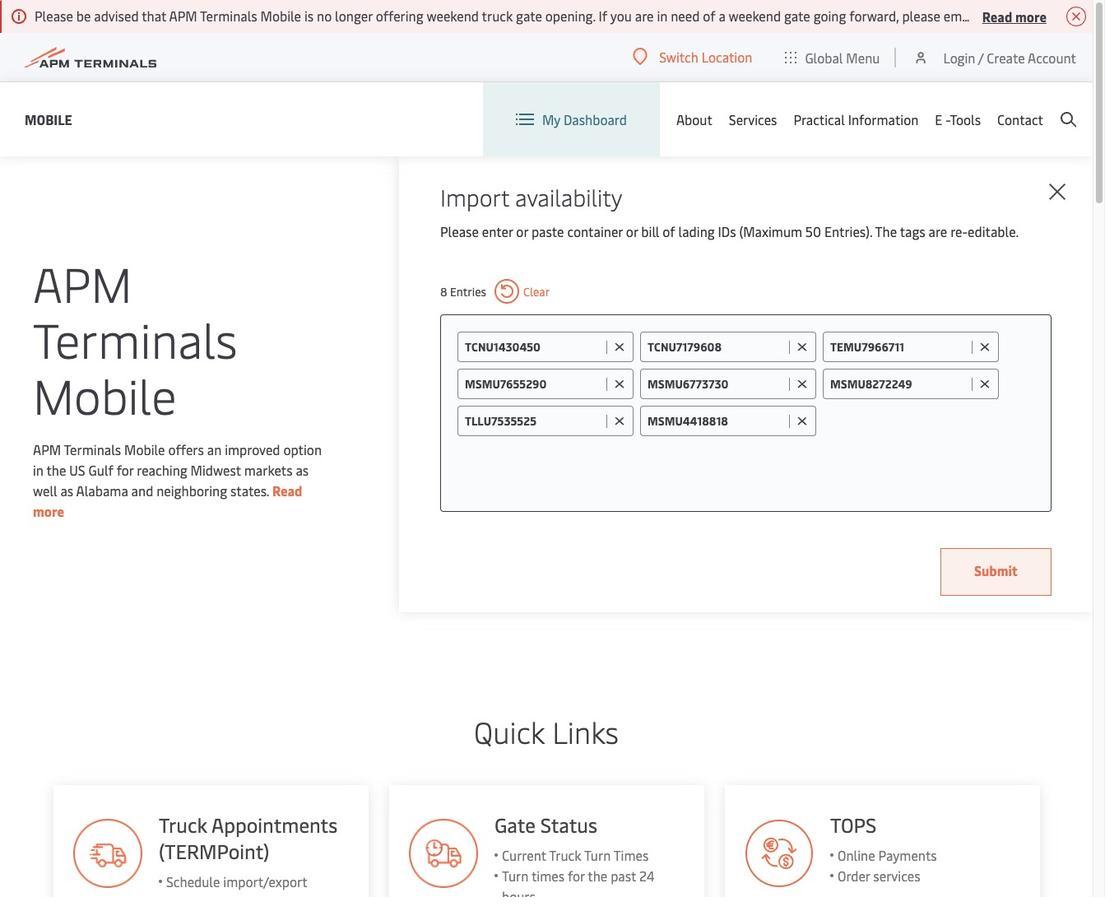 Task type: locate. For each thing, give the bounding box(es) containing it.
0 horizontal spatial more
[[33, 502, 64, 520]]

read
[[983, 7, 1013, 25], [272, 481, 302, 500]]

of right bill
[[663, 222, 675, 240]]

24
[[639, 867, 654, 885]]

0 horizontal spatial please
[[35, 7, 73, 25]]

1 horizontal spatial read
[[983, 7, 1013, 25]]

2 or from the left
[[626, 222, 638, 240]]

more inside read more
[[33, 502, 64, 520]]

please inside the please be advised that apm terminals mobile is no longer offering weekend truck gate opening. if you are in need of a weekend gate going forward, please email read more
[[35, 7, 73, 25]]

0 vertical spatial turn
[[584, 846, 610, 864]]

1 vertical spatial truck
[[549, 846, 581, 864]]

for right times
[[567, 867, 584, 885]]

turn up past
[[584, 846, 610, 864]]

e -tools button
[[935, 82, 981, 156]]

1 horizontal spatial of
[[703, 7, 716, 25]]

0 horizontal spatial are
[[635, 7, 654, 25]]

more down well
[[33, 502, 64, 520]]

apm inside "apm terminals mobile"
[[33, 250, 132, 315]]

current
[[502, 846, 546, 864]]

account
[[1028, 48, 1077, 66]]

1 vertical spatial are
[[929, 222, 948, 240]]

apm inside 'apm terminals mobile offers an improved option in the us gulf for reaching midwest markets as well as alabama and neighboring states.'
[[33, 440, 61, 458]]

1 vertical spatial of
[[663, 222, 675, 240]]

2 weekend from the left
[[729, 7, 781, 25]]

the left us on the bottom left of the page
[[46, 461, 66, 479]]

clear
[[523, 284, 550, 299]]

0 horizontal spatial read
[[272, 481, 302, 500]]

0 horizontal spatial gate
[[516, 7, 542, 25]]

import/export
[[222, 872, 306, 891]]

1 horizontal spatial gate
[[784, 7, 811, 25]]

the
[[46, 461, 66, 479], [587, 867, 607, 885]]

mobile inside "apm terminals mobile"
[[33, 362, 177, 427]]

1 horizontal spatial for
[[567, 867, 584, 885]]

longer
[[335, 7, 373, 25]]

mobile inside 'apm terminals mobile offers an improved option in the us gulf for reaching midwest markets as well as alabama and neighboring states.'
[[124, 440, 165, 458]]

please for please be advised that apm terminals mobile is no longer offering weekend truck gate opening. if you are in need of a weekend gate going forward, please email read more
[[35, 7, 73, 25]]

0 vertical spatial of
[[703, 7, 716, 25]]

login / create account
[[944, 48, 1077, 66]]

0 horizontal spatial in
[[33, 461, 44, 479]]

1 vertical spatial the
[[587, 867, 607, 885]]

more left close alert image
[[1016, 7, 1047, 25]]

of left a in the top right of the page
[[703, 7, 716, 25]]

in
[[657, 7, 668, 25], [33, 461, 44, 479]]

times
[[613, 846, 648, 864]]

an
[[207, 440, 222, 458]]

read down markets
[[272, 481, 302, 500]]

forward,
[[850, 7, 899, 25]]

turn up 'hours'
[[502, 867, 528, 885]]

turn
[[584, 846, 610, 864], [502, 867, 528, 885]]

in left need
[[657, 7, 668, 25]]

contact button
[[998, 82, 1044, 156]]

please
[[35, 7, 73, 25], [440, 222, 479, 240]]

the inside 'apm terminals mobile offers an improved option in the us gulf for reaching midwest markets as well as alabama and neighboring states.'
[[46, 461, 66, 479]]

close alert image
[[1067, 7, 1086, 26]]

editable.
[[968, 222, 1019, 240]]

-
[[946, 110, 950, 128]]

offering
[[376, 7, 424, 25]]

my dashboard
[[542, 110, 627, 128]]

global menu
[[805, 48, 880, 66]]

a
[[719, 7, 726, 25]]

as
[[296, 461, 309, 479], [60, 481, 73, 500]]

for right gulf
[[117, 461, 134, 479]]

1 or from the left
[[516, 222, 528, 240]]

1 vertical spatial for
[[567, 867, 584, 885]]

the inside gate status current truck turn times turn times for the past 24 hours
[[587, 867, 607, 885]]

0 vertical spatial please
[[35, 7, 73, 25]]

1 vertical spatial terminals
[[33, 306, 238, 371]]

terminals inside 'apm terminals mobile offers an improved option in the us gulf for reaching midwest markets as well as alabama and neighboring states.'
[[64, 440, 121, 458]]

the left past
[[587, 867, 607, 885]]

apm for apm terminals mobile offers an improved option in the us gulf for reaching midwest markets as well as alabama and neighboring states.
[[33, 440, 61, 458]]

practical information button
[[794, 82, 919, 156]]

appointments
[[211, 812, 337, 838]]

0 vertical spatial terminals
[[200, 7, 257, 25]]

apm for apm terminals mobile
[[33, 250, 132, 315]]

or left bill
[[626, 222, 638, 240]]

0 horizontal spatial turn
[[502, 867, 528, 885]]

Entered ID text field
[[648, 339, 785, 355], [465, 376, 602, 392], [465, 413, 602, 429], [648, 413, 785, 429]]

1 vertical spatial please
[[440, 222, 479, 240]]

0 horizontal spatial truck
[[158, 812, 207, 838]]

1 vertical spatial as
[[60, 481, 73, 500]]

gate status current truck turn times turn times for the past 24 hours
[[494, 812, 654, 897]]

1 horizontal spatial please
[[440, 222, 479, 240]]

apm terminals mobile offers an improved option in the us gulf for reaching midwest markets as well as alabama and neighboring states.
[[33, 440, 322, 500]]

(termpoint)
[[158, 838, 269, 864]]

going
[[814, 7, 846, 25]]

import
[[440, 181, 509, 212]]

option
[[283, 440, 322, 458]]

be
[[76, 7, 91, 25]]

gate right truck at the left top of page
[[516, 7, 542, 25]]

links
[[552, 711, 619, 751]]

mobile link
[[25, 109, 72, 130]]

0 vertical spatial for
[[117, 461, 134, 479]]

please left be
[[35, 7, 73, 25]]

midwest
[[191, 461, 241, 479]]

0 horizontal spatial the
[[46, 461, 66, 479]]

weekend left truck at the left top of page
[[427, 7, 479, 25]]

1 vertical spatial apm
[[33, 250, 132, 315]]

1 vertical spatial more
[[33, 502, 64, 520]]

truck inside truck appointments (termpoint) schedule import/export appointments
[[158, 812, 207, 838]]

submit
[[974, 561, 1018, 579]]

0 horizontal spatial for
[[117, 461, 134, 479]]

are inside the please be advised that apm terminals mobile is no longer offering weekend truck gate opening. if you are in need of a weekend gate going forward, please email read more
[[635, 7, 654, 25]]

read right email
[[983, 7, 1013, 25]]

1 horizontal spatial in
[[657, 7, 668, 25]]

are left re-
[[929, 222, 948, 240]]

1 vertical spatial turn
[[502, 867, 528, 885]]

0 vertical spatial more
[[1016, 7, 1047, 25]]

lading
[[679, 222, 715, 240]]

1 horizontal spatial are
[[929, 222, 948, 240]]

you
[[610, 7, 632, 25]]

payments
[[878, 846, 937, 864]]

my dashboard button
[[516, 82, 627, 156]]

apm inside the please be advised that apm terminals mobile is no longer offering weekend truck gate opening. if you are in need of a weekend gate going forward, please email read more
[[169, 7, 197, 25]]

no
[[317, 7, 332, 25]]

as right well
[[60, 481, 73, 500]]

2 vertical spatial terminals
[[64, 440, 121, 458]]

in inside 'apm terminals mobile offers an improved option in the us gulf for reaching midwest markets as well as alabama and neighboring states.'
[[33, 461, 44, 479]]

0 vertical spatial truck
[[158, 812, 207, 838]]

0 horizontal spatial as
[[60, 481, 73, 500]]

0 vertical spatial apm
[[169, 7, 197, 25]]

my
[[542, 110, 560, 128]]

terminals
[[200, 7, 257, 25], [33, 306, 238, 371], [64, 440, 121, 458]]

in up well
[[33, 461, 44, 479]]

for inside gate status current truck turn times turn times for the past 24 hours
[[567, 867, 584, 885]]

truck up times
[[549, 846, 581, 864]]

of
[[703, 7, 716, 25], [663, 222, 675, 240]]

2 vertical spatial apm
[[33, 440, 61, 458]]

1 horizontal spatial truck
[[549, 846, 581, 864]]

1 vertical spatial in
[[33, 461, 44, 479]]

0 vertical spatial are
[[635, 7, 654, 25]]

please enter or paste container or bill of lading ids (maximum 50 entries). the tags are re-editable.
[[440, 222, 1019, 240]]

schedule
[[165, 872, 219, 891]]

read more link
[[33, 481, 302, 520]]

neighboring
[[157, 481, 227, 500]]

as down option
[[296, 461, 309, 479]]

weekend right a in the top right of the page
[[729, 7, 781, 25]]

Entered ID text field
[[465, 339, 602, 355], [830, 339, 968, 355], [648, 376, 785, 392], [830, 376, 968, 392]]

need
[[671, 7, 700, 25]]

alabama
[[76, 481, 128, 500]]

1 horizontal spatial or
[[626, 222, 638, 240]]

email
[[944, 7, 976, 25]]

please down import
[[440, 222, 479, 240]]

1 horizontal spatial weekend
[[729, 7, 781, 25]]

for
[[117, 461, 134, 479], [567, 867, 584, 885]]

0 vertical spatial the
[[46, 461, 66, 479]]

0 vertical spatial as
[[296, 461, 309, 479]]

location
[[702, 48, 753, 66]]

more
[[1016, 7, 1047, 25], [33, 502, 64, 520]]

are
[[635, 7, 654, 25], [929, 222, 948, 240]]

0 horizontal spatial or
[[516, 222, 528, 240]]

0 horizontal spatial weekend
[[427, 7, 479, 25]]

or right enter
[[516, 222, 528, 240]]

1 horizontal spatial the
[[587, 867, 607, 885]]

quick
[[474, 711, 545, 751]]

terminals for apm terminals mobile
[[33, 306, 238, 371]]

are right you at the right top
[[635, 7, 654, 25]]

and
[[131, 481, 153, 500]]

apm
[[169, 7, 197, 25], [33, 250, 132, 315], [33, 440, 61, 458]]

8 entries
[[440, 284, 486, 299]]

50
[[806, 222, 821, 240]]

gate left going
[[784, 7, 811, 25]]

1 horizontal spatial more
[[1016, 7, 1047, 25]]

availability
[[515, 181, 623, 212]]

0 vertical spatial read
[[983, 7, 1013, 25]]

for inside 'apm terminals mobile offers an improved option in the us gulf for reaching midwest markets as well as alabama and neighboring states.'
[[117, 461, 134, 479]]

truck up schedule
[[158, 812, 207, 838]]

truck appointments (termpoint) schedule import/export appointments
[[158, 812, 337, 897]]

about
[[676, 110, 713, 128]]

1 vertical spatial read
[[272, 481, 302, 500]]

0 vertical spatial in
[[657, 7, 668, 25]]

or
[[516, 222, 528, 240], [626, 222, 638, 240]]



Task type: describe. For each thing, give the bounding box(es) containing it.
services button
[[729, 82, 777, 156]]

clear button
[[495, 279, 550, 304]]

dashboard
[[564, 110, 627, 128]]

about button
[[676, 82, 713, 156]]

information
[[848, 110, 919, 128]]

2 gate from the left
[[784, 7, 811, 25]]

read more button
[[983, 6, 1047, 26]]

well
[[33, 481, 57, 500]]

Type or paste your IDs here text field
[[823, 406, 1035, 435]]

global menu button
[[769, 33, 897, 82]]

opening.
[[546, 7, 596, 25]]

apmt icon 100 image
[[745, 819, 814, 888]]

login
[[944, 48, 976, 66]]

that
[[142, 7, 166, 25]]

submit button
[[941, 548, 1052, 596]]

online
[[838, 846, 875, 864]]

the
[[875, 222, 897, 240]]

offers
[[168, 440, 204, 458]]

manager truck appointments - 53 image
[[409, 819, 478, 888]]

practical information
[[794, 110, 919, 128]]

us
[[69, 461, 85, 479]]

gate
[[494, 812, 535, 838]]

orange club loyalty program - 56 image
[[72, 819, 142, 888]]

enter
[[482, 222, 513, 240]]

e
[[935, 110, 943, 128]]

read inside read more
[[272, 481, 302, 500]]

paste
[[532, 222, 564, 240]]

read inside the please be advised that apm terminals mobile is no longer offering weekend truck gate opening. if you are in need of a weekend gate going forward, please email read more
[[983, 7, 1013, 25]]

mobile inside the please be advised that apm terminals mobile is no longer offering weekend truck gate opening. if you are in need of a weekend gate going forward, please email read more
[[261, 7, 301, 25]]

times
[[531, 867, 564, 885]]

tops online payments order services
[[830, 812, 937, 885]]

switch location
[[659, 48, 753, 66]]

1 horizontal spatial turn
[[584, 846, 610, 864]]

services
[[873, 867, 920, 885]]

appointments
[[165, 893, 248, 897]]

switch location button
[[633, 48, 753, 66]]

is
[[304, 7, 314, 25]]

entries).
[[825, 222, 873, 240]]

of inside the please be advised that apm terminals mobile is no longer offering weekend truck gate opening. if you are in need of a weekend gate going forward, please email read more
[[703, 7, 716, 25]]

reaching
[[137, 461, 187, 479]]

markets
[[244, 461, 293, 479]]

1 gate from the left
[[516, 7, 542, 25]]

ids
[[718, 222, 736, 240]]

truck inside gate status current truck turn times turn times for the past 24 hours
[[549, 846, 581, 864]]

tops
[[830, 812, 876, 838]]

e -tools
[[935, 110, 981, 128]]

tools
[[950, 110, 981, 128]]

states.
[[230, 481, 269, 500]]

more inside the please be advised that apm terminals mobile is no longer offering weekend truck gate opening. if you are in need of a weekend gate going forward, please email read more
[[1016, 7, 1047, 25]]

container
[[567, 222, 623, 240]]

if
[[599, 7, 608, 25]]

status
[[540, 812, 597, 838]]

tags
[[900, 222, 926, 240]]

please for please enter or paste container or bill of lading ids (maximum 50 entries). the tags are re-editable.
[[440, 222, 479, 240]]

quick links
[[474, 711, 619, 751]]

switch
[[659, 48, 699, 66]]

hours
[[502, 887, 535, 897]]

create
[[987, 48, 1025, 66]]

1 horizontal spatial as
[[296, 461, 309, 479]]

0 horizontal spatial of
[[663, 222, 675, 240]]

mobile secondary image
[[31, 419, 319, 666]]

services
[[729, 110, 777, 128]]

re-
[[951, 222, 968, 240]]

bill
[[641, 222, 660, 240]]

in inside the please be advised that apm terminals mobile is no longer offering weekend truck gate opening. if you are in need of a weekend gate going forward, please email read more
[[657, 7, 668, 25]]

practical
[[794, 110, 845, 128]]

(maximum
[[740, 222, 802, 240]]

contact
[[998, 110, 1044, 128]]

entries
[[450, 284, 486, 299]]

8
[[440, 284, 447, 299]]

order
[[838, 867, 870, 885]]

improved
[[225, 440, 280, 458]]

truck
[[482, 7, 513, 25]]

past
[[610, 867, 636, 885]]

gulf
[[89, 461, 113, 479]]

advised
[[94, 7, 139, 25]]

global
[[805, 48, 843, 66]]

please
[[902, 7, 941, 25]]

import availability
[[440, 181, 623, 212]]

apm terminals mobile
[[33, 250, 238, 427]]

terminals inside the please be advised that apm terminals mobile is no longer offering weekend truck gate opening. if you are in need of a weekend gate going forward, please email read more
[[200, 7, 257, 25]]

/
[[978, 48, 984, 66]]

1 weekend from the left
[[427, 7, 479, 25]]

terminals for apm terminals mobile offers an improved option in the us gulf for reaching midwest markets as well as alabama and neighboring states.
[[64, 440, 121, 458]]

login / create account link
[[913, 33, 1077, 81]]

read more
[[33, 481, 302, 520]]

please be advised that apm terminals mobile is no longer offering weekend truck gate opening. if you are in need of a weekend gate going forward, please email read more
[[35, 7, 1047, 25]]

menu
[[846, 48, 880, 66]]



Task type: vqa. For each thing, say whether or not it's contained in the screenshot.
"TOPS" on the bottom right of page
yes



